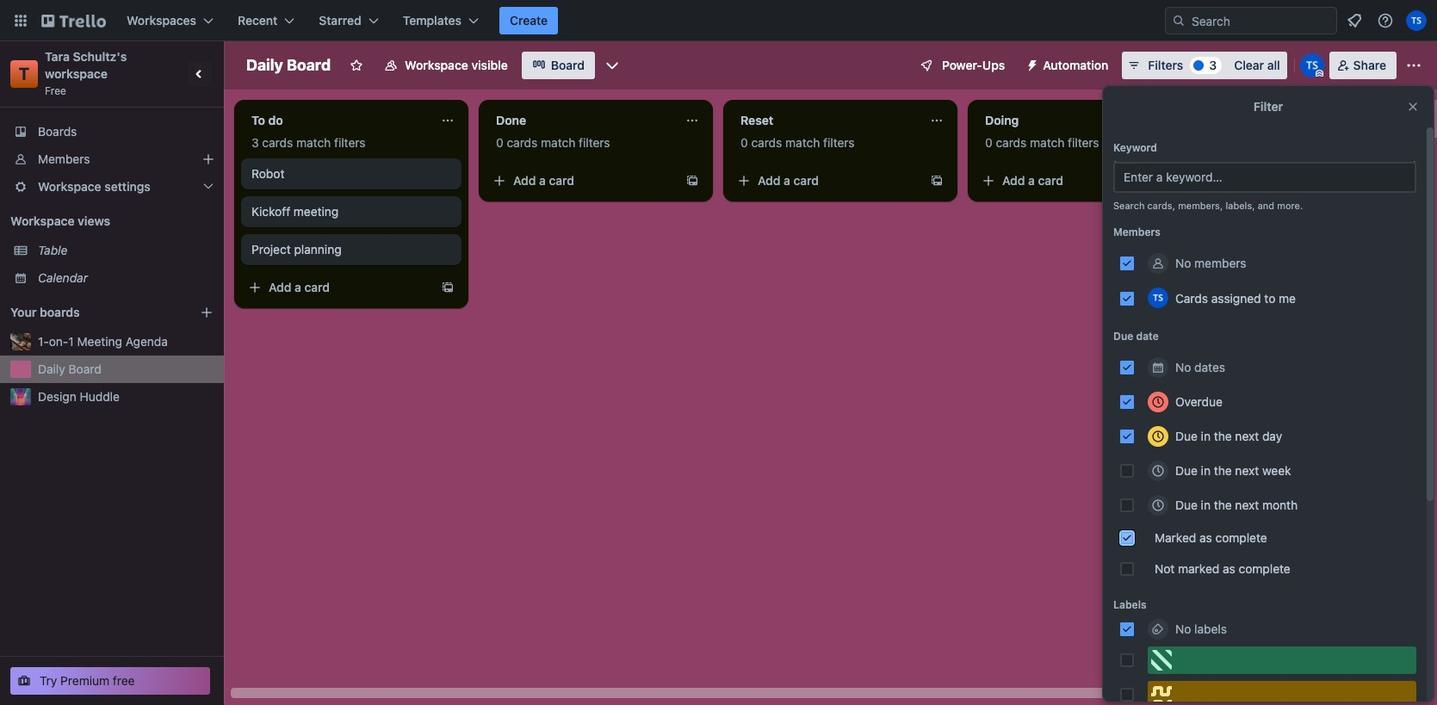 Task type: vqa. For each thing, say whether or not it's contained in the screenshot.
Gary Orlando (Garyorlando) icon
no



Task type: locate. For each thing, give the bounding box(es) containing it.
0 vertical spatial 3
[[1210, 58, 1218, 72]]

cards down reset
[[752, 135, 783, 150]]

tara schultz (taraschultz7) image left the cards
[[1148, 288, 1169, 308]]

create from template… image for doing
[[1175, 174, 1189, 188]]

t
[[19, 64, 29, 84]]

1 horizontal spatial daily board
[[246, 56, 331, 74]]

1 filters from the left
[[334, 135, 366, 150]]

0 for reset
[[741, 135, 748, 150]]

1 vertical spatial members
[[1114, 226, 1161, 239]]

2 vertical spatial workspace
[[10, 214, 75, 228]]

1 vertical spatial the
[[1215, 464, 1233, 478]]

due
[[1114, 330, 1134, 343], [1176, 429, 1198, 444], [1176, 464, 1198, 478], [1176, 498, 1198, 513]]

3 0 from the left
[[986, 135, 993, 150]]

1 no from the top
[[1176, 256, 1192, 271]]

schultz's
[[73, 49, 127, 64]]

boards link
[[0, 118, 224, 146]]

primary element
[[0, 0, 1438, 41]]

color: yellow, title: none element
[[1148, 681, 1417, 706]]

3 next from the top
[[1236, 498, 1260, 513]]

card down planning
[[305, 280, 330, 295]]

0 cards match filters down reset text box on the top right
[[741, 135, 855, 150]]

add down done
[[513, 173, 536, 188]]

card for reset
[[794, 173, 819, 188]]

filters for done
[[579, 135, 610, 150]]

2 vertical spatial the
[[1215, 498, 1233, 513]]

3 in from the top
[[1202, 498, 1211, 513]]

3 match from the left
[[786, 135, 820, 150]]

4 cards from the left
[[996, 135, 1027, 150]]

daily board down the 'recent' popup button
[[246, 56, 331, 74]]

dates
[[1195, 360, 1226, 375]]

in up marked as complete
[[1202, 498, 1211, 513]]

workspace inside dropdown button
[[38, 179, 101, 194]]

add a card down reset
[[758, 173, 819, 188]]

clear
[[1235, 58, 1265, 72]]

1 horizontal spatial tara schultz (taraschultz7) image
[[1301, 53, 1325, 78]]

daily
[[246, 56, 283, 74], [38, 362, 65, 376]]

kickoff meeting
[[252, 204, 339, 219]]

design
[[38, 389, 76, 404]]

1
[[68, 334, 74, 349]]

0 vertical spatial workspace
[[405, 58, 468, 72]]

workspace up the workspace views
[[38, 179, 101, 194]]

1 vertical spatial no
[[1176, 360, 1192, 375]]

no left dates
[[1176, 360, 1192, 375]]

match for to do
[[296, 135, 331, 150]]

daily board link
[[38, 361, 214, 378]]

tara
[[45, 49, 70, 64]]

0 cards match filters
[[496, 135, 610, 150], [741, 135, 855, 150]]

1 the from the top
[[1215, 429, 1233, 444]]

due in the next day
[[1176, 429, 1283, 444]]

0 horizontal spatial 3
[[252, 135, 259, 150]]

1 0 from the left
[[496, 135, 504, 150]]

card for to do
[[305, 280, 330, 295]]

2 no from the top
[[1176, 360, 1192, 375]]

workspace
[[405, 58, 468, 72], [38, 179, 101, 194], [10, 214, 75, 228]]

open information menu image
[[1378, 12, 1395, 29]]

0 horizontal spatial daily board
[[38, 362, 101, 376]]

add down reset
[[758, 173, 781, 188]]

1 horizontal spatial as
[[1223, 562, 1236, 576]]

0 horizontal spatial daily
[[38, 362, 65, 376]]

project planning
[[252, 242, 342, 257]]

a down done text field
[[539, 173, 546, 188]]

due for due in the next month
[[1176, 498, 1198, 513]]

2 horizontal spatial create from template… image
[[1175, 174, 1189, 188]]

0 down doing
[[986, 135, 993, 150]]

add a card button down reset text box on the top right
[[731, 167, 924, 195]]

power-ups button
[[908, 52, 1016, 79]]

try
[[40, 674, 57, 688]]

2 next from the top
[[1236, 464, 1260, 478]]

filters down doing text box
[[1068, 135, 1100, 150]]

0 vertical spatial next
[[1236, 429, 1260, 444]]

add a card
[[513, 173, 575, 188], [758, 173, 819, 188], [1003, 173, 1064, 188], [269, 280, 330, 295]]

2 horizontal spatial 0
[[986, 135, 993, 150]]

card down reset text box on the top right
[[794, 173, 819, 188]]

daily up design
[[38, 362, 65, 376]]

tara schultz (taraschultz7) image right all
[[1301, 53, 1325, 78]]

0 down done
[[496, 135, 504, 150]]

due for due date
[[1114, 330, 1134, 343]]

workspace for workspace views
[[10, 214, 75, 228]]

a down "doing 0 cards match filters"
[[1029, 173, 1035, 188]]

0 inside "doing 0 cards match filters"
[[986, 135, 993, 150]]

3 down to
[[252, 135, 259, 150]]

0 horizontal spatial tara schultz (taraschultz7) image
[[1148, 288, 1169, 308]]

automation
[[1043, 58, 1109, 72]]

add a card button for doing
[[975, 167, 1168, 195]]

boards
[[40, 305, 80, 320]]

try premium free button
[[10, 668, 210, 695]]

complete down marked as complete
[[1239, 562, 1291, 576]]

no left the labels
[[1176, 622, 1192, 637]]

add a card button for to do
[[241, 274, 434, 302]]

no for no labels
[[1176, 622, 1192, 637]]

power-
[[942, 58, 983, 72]]

2 vertical spatial next
[[1236, 498, 1260, 513]]

1 vertical spatial in
[[1202, 464, 1211, 478]]

add a card button
[[486, 167, 679, 195], [731, 167, 924, 195], [975, 167, 1168, 195], [241, 274, 434, 302]]

calendar link
[[38, 270, 214, 287]]

1 next from the top
[[1236, 429, 1260, 444]]

daily down the 'recent' popup button
[[246, 56, 283, 74]]

not marked as complete
[[1155, 562, 1291, 576]]

match down doing text box
[[1030, 135, 1065, 150]]

1 horizontal spatial create from template… image
[[686, 174, 700, 188]]

2 0 cards match filters from the left
[[741, 135, 855, 150]]

cards down doing
[[996, 135, 1027, 150]]

settings
[[105, 179, 151, 194]]

members,
[[1179, 200, 1224, 211]]

1 vertical spatial daily board
[[38, 362, 101, 376]]

due for due in the next week
[[1176, 464, 1198, 478]]

1 0 cards match filters from the left
[[496, 135, 610, 150]]

automation button
[[1019, 52, 1119, 79]]

done
[[496, 113, 526, 128]]

add for reset
[[758, 173, 781, 188]]

board
[[287, 56, 331, 74], [551, 58, 585, 72], [69, 362, 101, 376]]

the up due in the next week
[[1215, 429, 1233, 444]]

2 horizontal spatial tara schultz (taraschultz7) image
[[1407, 10, 1428, 31]]

a for done
[[539, 173, 546, 188]]

add for to do
[[269, 280, 292, 295]]

2 cards from the left
[[507, 135, 538, 150]]

1 in from the top
[[1202, 429, 1211, 444]]

add a card button down done text field
[[486, 167, 679, 195]]

1 vertical spatial next
[[1236, 464, 1260, 478]]

cards down do
[[262, 135, 293, 150]]

members down boards
[[38, 152, 90, 166]]

tara schultz (taraschultz7) image right the open information menu image
[[1407, 10, 1428, 31]]

no for no dates
[[1176, 360, 1192, 375]]

design huddle link
[[38, 389, 214, 406]]

create from template… image
[[686, 174, 700, 188], [1175, 174, 1189, 188], [441, 281, 455, 295]]

3 cards from the left
[[752, 135, 783, 150]]

3 no from the top
[[1176, 622, 1192, 637]]

0 cards match filters down done text field
[[496, 135, 610, 150]]

0 vertical spatial in
[[1202, 429, 1211, 444]]

add a card down project planning
[[269, 280, 330, 295]]

workspace inside button
[[405, 58, 468, 72]]

add a card down done
[[513, 173, 575, 188]]

card down "doing 0 cards match filters"
[[1039, 173, 1064, 188]]

filters down reset text box on the top right
[[824, 135, 855, 150]]

t link
[[10, 60, 38, 88]]

huddle
[[80, 389, 120, 404]]

0 horizontal spatial 0
[[496, 135, 504, 150]]

no for no members
[[1176, 256, 1192, 271]]

0 vertical spatial members
[[38, 152, 90, 166]]

0 notifications image
[[1345, 10, 1366, 31]]

due down the due in the next day at the right of the page
[[1176, 464, 1198, 478]]

daily board
[[246, 56, 331, 74], [38, 362, 101, 376]]

cards for reset
[[752, 135, 783, 150]]

due left date
[[1114, 330, 1134, 343]]

in down overdue
[[1202, 429, 1211, 444]]

search image
[[1173, 14, 1186, 28]]

2 0 from the left
[[741, 135, 748, 150]]

labels
[[1195, 622, 1228, 637]]

next left week
[[1236, 464, 1260, 478]]

1 match from the left
[[296, 135, 331, 150]]

1 vertical spatial 3
[[252, 135, 259, 150]]

workspace settings button
[[0, 173, 224, 201]]

workspace settings
[[38, 179, 151, 194]]

ups
[[983, 58, 1006, 72]]

2 vertical spatial no
[[1176, 622, 1192, 637]]

3 the from the top
[[1215, 498, 1233, 513]]

match down reset text box on the top right
[[786, 135, 820, 150]]

add a card down "doing 0 cards match filters"
[[1003, 173, 1064, 188]]

filters
[[1149, 58, 1184, 72]]

robot link
[[252, 165, 451, 183]]

1 horizontal spatial board
[[287, 56, 331, 74]]

calendar
[[38, 271, 88, 285]]

1 horizontal spatial 0
[[741, 135, 748, 150]]

3 filters from the left
[[824, 135, 855, 150]]

no labels
[[1176, 622, 1228, 637]]

next left month
[[1236, 498, 1260, 513]]

1 horizontal spatial daily
[[246, 56, 283, 74]]

a for to do
[[295, 280, 301, 295]]

1 horizontal spatial 0 cards match filters
[[741, 135, 855, 150]]

add inside button
[[1244, 111, 1267, 126]]

match down done text field
[[541, 135, 576, 150]]

add a card button down project planning link
[[241, 274, 434, 302]]

add left another
[[1244, 111, 1267, 126]]

cards down done
[[507, 135, 538, 150]]

4 match from the left
[[1030, 135, 1065, 150]]

the for day
[[1215, 429, 1233, 444]]

complete down due in the next month
[[1216, 531, 1268, 545]]

filters down the to do text box
[[334, 135, 366, 150]]

members down search in the top right of the page
[[1114, 226, 1161, 239]]

board left customize views icon
[[551, 58, 585, 72]]

clear all button
[[1228, 52, 1288, 79]]

no dates
[[1176, 360, 1226, 375]]

4 filters from the left
[[1068, 135, 1100, 150]]

3 for 3
[[1210, 58, 1218, 72]]

daily board down the 1
[[38, 362, 101, 376]]

board left star or unstar board image
[[287, 56, 331, 74]]

add down project
[[269, 280, 292, 295]]

0 vertical spatial daily
[[246, 56, 283, 74]]

power-ups
[[942, 58, 1006, 72]]

cards
[[1176, 291, 1209, 305]]

0 horizontal spatial as
[[1200, 531, 1213, 545]]

1 horizontal spatial members
[[1114, 226, 1161, 239]]

2 filters from the left
[[579, 135, 610, 150]]

match
[[296, 135, 331, 150], [541, 135, 576, 150], [786, 135, 820, 150], [1030, 135, 1065, 150]]

next left day
[[1236, 429, 1260, 444]]

0 horizontal spatial members
[[38, 152, 90, 166]]

1 vertical spatial daily
[[38, 362, 65, 376]]

Done text field
[[486, 107, 675, 134]]

1-
[[38, 334, 49, 349]]

cards assigned to me
[[1176, 291, 1297, 305]]

meeting
[[77, 334, 122, 349]]

a down project planning
[[295, 280, 301, 295]]

workspace visible button
[[374, 52, 518, 79]]

2 vertical spatial in
[[1202, 498, 1211, 513]]

Enter a keyword… text field
[[1114, 162, 1417, 193]]

0 vertical spatial tara schultz (taraschultz7) image
[[1407, 10, 1428, 31]]

card
[[549, 173, 575, 188], [794, 173, 819, 188], [1039, 173, 1064, 188], [305, 280, 330, 295]]

the up marked as complete
[[1215, 498, 1233, 513]]

due in the next month
[[1176, 498, 1298, 513]]

1 cards from the left
[[262, 135, 293, 150]]

3 left clear
[[1210, 58, 1218, 72]]

date
[[1137, 330, 1159, 343]]

1 horizontal spatial 3
[[1210, 58, 1218, 72]]

due for due in the next day
[[1176, 429, 1198, 444]]

tara schultz's workspace link
[[45, 49, 130, 81]]

the for week
[[1215, 464, 1233, 478]]

cards,
[[1148, 200, 1176, 211]]

0 for done
[[496, 135, 504, 150]]

2 horizontal spatial board
[[551, 58, 585, 72]]

in down the due in the next day at the right of the page
[[1202, 464, 1211, 478]]

2 match from the left
[[541, 135, 576, 150]]

0 vertical spatial no
[[1176, 256, 1192, 271]]

no up the cards
[[1176, 256, 1192, 271]]

add a card button down "doing 0 cards match filters"
[[975, 167, 1168, 195]]

0 down reset
[[741, 135, 748, 150]]

the down the due in the next day at the right of the page
[[1215, 464, 1233, 478]]

2 the from the top
[[1215, 464, 1233, 478]]

0 horizontal spatial 0 cards match filters
[[496, 135, 610, 150]]

due up marked
[[1176, 498, 1198, 513]]

tara schultz (taraschultz7) image
[[1407, 10, 1428, 31], [1301, 53, 1325, 78], [1148, 288, 1169, 308]]

not
[[1155, 562, 1175, 576]]

next for month
[[1236, 498, 1260, 513]]

due down overdue
[[1176, 429, 1198, 444]]

0 horizontal spatial create from template… image
[[441, 281, 455, 295]]

workspace up the table
[[10, 214, 75, 228]]

0 vertical spatial complete
[[1216, 531, 1268, 545]]

daily inside daily board link
[[38, 362, 65, 376]]

1 vertical spatial workspace
[[38, 179, 101, 194]]

0 vertical spatial the
[[1215, 429, 1233, 444]]

add a card for to do
[[269, 280, 330, 295]]

members link
[[0, 146, 224, 173]]

workspace down templates popup button at the left top of page
[[405, 58, 468, 72]]

this member is an admin of this board. image
[[1316, 70, 1324, 78]]

workspaces
[[127, 13, 196, 28]]

To do text field
[[241, 107, 431, 134]]

board up design huddle
[[69, 362, 101, 376]]

filters inside "doing 0 cards match filters"
[[1068, 135, 1100, 150]]

project planning link
[[252, 241, 451, 258]]

2 in from the top
[[1202, 464, 1211, 478]]

doing
[[986, 113, 1019, 128]]

card down done text field
[[549, 173, 575, 188]]

filter
[[1254, 99, 1284, 114]]

a down reset text box on the top right
[[784, 173, 791, 188]]

add a card for doing
[[1003, 173, 1064, 188]]

recent button
[[227, 7, 305, 34]]

filters down done text field
[[579, 135, 610, 150]]

0 vertical spatial daily board
[[246, 56, 331, 74]]

add for done
[[513, 173, 536, 188]]

match down the to do text box
[[296, 135, 331, 150]]

add a card for done
[[513, 173, 575, 188]]

workspace
[[45, 66, 108, 81]]

search cards, members, labels, and more.
[[1114, 200, 1304, 211]]



Task type: describe. For each thing, give the bounding box(es) containing it.
workspace for workspace settings
[[38, 179, 101, 194]]

free
[[45, 84, 66, 97]]

to
[[1265, 291, 1276, 305]]

share button
[[1330, 52, 1397, 79]]

cards for to do
[[262, 135, 293, 150]]

daily inside daily board text field
[[246, 56, 283, 74]]

a for reset
[[784, 173, 791, 188]]

do
[[268, 113, 283, 128]]

add another list button
[[1213, 100, 1438, 138]]

customize views image
[[604, 57, 621, 74]]

to
[[252, 113, 265, 128]]

to do
[[252, 113, 283, 128]]

robot
[[252, 166, 285, 181]]

2 vertical spatial tara schultz (taraschultz7) image
[[1148, 288, 1169, 308]]

filters for to do
[[334, 135, 366, 150]]

templates button
[[393, 7, 489, 34]]

create button
[[500, 7, 558, 34]]

clear all
[[1235, 58, 1281, 72]]

Reset text field
[[731, 107, 920, 134]]

views
[[78, 214, 110, 228]]

cards for done
[[507, 135, 538, 150]]

close popover image
[[1407, 100, 1421, 114]]

keyword
[[1114, 141, 1158, 154]]

a for doing
[[1029, 173, 1035, 188]]

in for due in the next month
[[1202, 498, 1211, 513]]

filters for reset
[[824, 135, 855, 150]]

the for month
[[1215, 498, 1233, 513]]

labels
[[1114, 599, 1147, 612]]

card for done
[[549, 173, 575, 188]]

design huddle
[[38, 389, 120, 404]]

0 cards match filters for done
[[496, 135, 610, 150]]

show menu image
[[1406, 57, 1423, 74]]

me
[[1280, 291, 1297, 305]]

reset
[[741, 113, 774, 128]]

add a card button for done
[[486, 167, 679, 195]]

star or unstar board image
[[350, 59, 364, 72]]

0 horizontal spatial board
[[69, 362, 101, 376]]

share
[[1354, 58, 1387, 72]]

day
[[1263, 429, 1283, 444]]

and
[[1258, 200, 1275, 211]]

assigned
[[1212, 291, 1262, 305]]

match for reset
[[786, 135, 820, 150]]

premium
[[60, 674, 110, 688]]

visible
[[472, 58, 508, 72]]

card for doing
[[1039, 173, 1064, 188]]

month
[[1263, 498, 1298, 513]]

Board name text field
[[238, 52, 340, 79]]

workspace views
[[10, 214, 110, 228]]

back to home image
[[41, 7, 106, 34]]

labels,
[[1226, 200, 1256, 211]]

table link
[[38, 242, 214, 259]]

match inside "doing 0 cards match filters"
[[1030, 135, 1065, 150]]

your boards
[[10, 305, 80, 320]]

kickoff
[[252, 204, 290, 219]]

in for due in the next week
[[1202, 464, 1211, 478]]

board link
[[522, 52, 595, 79]]

add down "doing 0 cards match filters"
[[1003, 173, 1026, 188]]

on-
[[49, 334, 68, 349]]

daily board inside text field
[[246, 56, 331, 74]]

1-on-1 meeting agenda link
[[38, 333, 214, 351]]

week
[[1263, 464, 1292, 478]]

kickoff meeting link
[[252, 203, 451, 221]]

project
[[252, 242, 291, 257]]

board inside text field
[[287, 56, 331, 74]]

marked as complete
[[1155, 531, 1268, 545]]

workspaces button
[[116, 7, 224, 34]]

planning
[[294, 242, 342, 257]]

marked
[[1155, 531, 1197, 545]]

workspace visible
[[405, 58, 508, 72]]

due in the next week
[[1176, 464, 1292, 478]]

search
[[1114, 200, 1145, 211]]

1 vertical spatial as
[[1223, 562, 1236, 576]]

create from template… image for to do
[[441, 281, 455, 295]]

meeting
[[294, 204, 339, 219]]

list
[[1317, 111, 1334, 126]]

starred
[[319, 13, 362, 28]]

next for day
[[1236, 429, 1260, 444]]

try premium free
[[40, 674, 135, 688]]

create
[[510, 13, 548, 28]]

Search field
[[1186, 8, 1337, 34]]

match for done
[[541, 135, 576, 150]]

all
[[1268, 58, 1281, 72]]

3 cards match filters
[[252, 135, 366, 150]]

table
[[38, 243, 68, 258]]

1-on-1 meeting agenda
[[38, 334, 168, 349]]

workspace navigation collapse icon image
[[188, 62, 212, 86]]

tara schultz's workspace free
[[45, 49, 130, 97]]

free
[[113, 674, 135, 688]]

Doing text field
[[975, 107, 1165, 134]]

create from template… image for done
[[686, 174, 700, 188]]

your
[[10, 305, 37, 320]]

cards inside "doing 0 cards match filters"
[[996, 135, 1027, 150]]

in for due in the next day
[[1202, 429, 1211, 444]]

add another list
[[1244, 111, 1334, 126]]

your boards with 3 items element
[[10, 302, 174, 323]]

create from template… image
[[930, 174, 944, 188]]

members
[[1195, 256, 1247, 271]]

0 cards match filters for reset
[[741, 135, 855, 150]]

0 vertical spatial as
[[1200, 531, 1213, 545]]

1 vertical spatial tara schultz (taraschultz7) image
[[1301, 53, 1325, 78]]

workspace for workspace visible
[[405, 58, 468, 72]]

templates
[[403, 13, 462, 28]]

recent
[[238, 13, 278, 28]]

add a card button for reset
[[731, 167, 924, 195]]

3 for 3 cards match filters
[[252, 135, 259, 150]]

starred button
[[309, 7, 389, 34]]

add a card for reset
[[758, 173, 819, 188]]

next for week
[[1236, 464, 1260, 478]]

color: green, title: none element
[[1148, 647, 1417, 675]]

1 vertical spatial complete
[[1239, 562, 1291, 576]]

sm image
[[1019, 52, 1043, 76]]

add board image
[[200, 306, 214, 320]]

boards
[[38, 124, 77, 139]]



